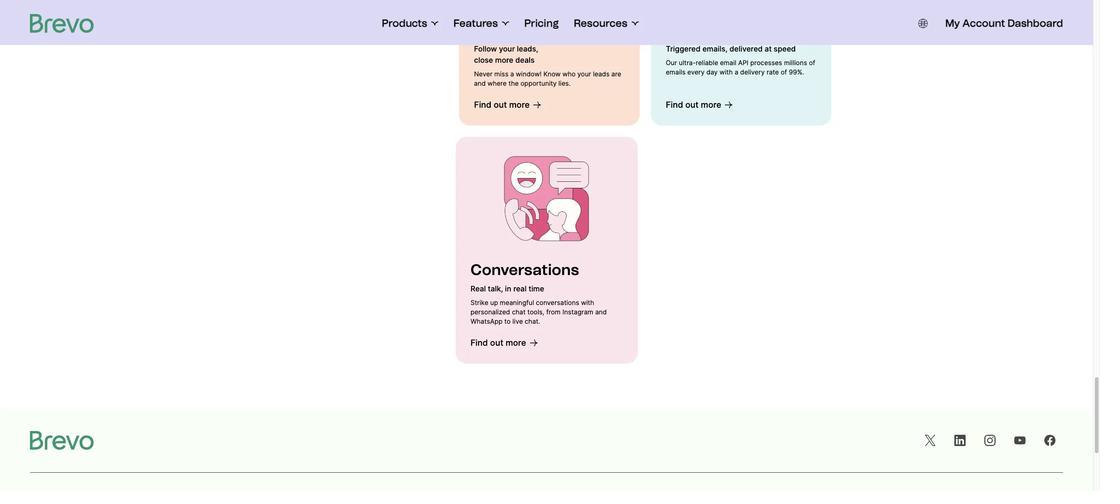 Task type: describe. For each thing, give the bounding box(es) containing it.
never miss a window! know who your leads are and where the opportunity lies.
[[474, 70, 622, 87]]

day
[[707, 68, 718, 76]]

instagram image
[[985, 435, 996, 446]]

who
[[563, 70, 576, 78]]

find for sales
[[474, 100, 492, 110]]

dashboard
[[1008, 17, 1064, 30]]

follow
[[474, 44, 497, 53]]

every
[[688, 68, 705, 76]]

opportunity
[[521, 79, 557, 87]]

close
[[474, 55, 493, 65]]

in
[[505, 284, 512, 293]]

platform
[[519, 21, 584, 39]]

and inside 'never miss a window! know who your leads are and where the opportunity lies.'
[[474, 79, 486, 87]]

follow your leads, close more deals
[[474, 44, 539, 65]]

account
[[963, 17, 1006, 30]]

products
[[382, 17, 428, 30]]

and inside strike up meaningful conversations with personalized chat tools, from instagram and whatsapp to live chat.
[[596, 308, 607, 316]]

1 vertical spatial of
[[781, 68, 788, 76]]

reliable
[[696, 59, 719, 67]]

never
[[474, 70, 493, 78]]

home hero image image
[[500, 152, 594, 246]]

my account dashboard link
[[946, 17, 1064, 30]]

button image
[[919, 19, 928, 28]]

miss
[[495, 70, 509, 78]]

features link
[[454, 17, 510, 30]]

strike up meaningful conversations with personalized chat tools, from instagram and whatsapp to live chat.
[[471, 299, 607, 325]]

tools,
[[528, 308, 545, 316]]

at
[[765, 44, 772, 53]]

1 brevo image from the top
[[30, 14, 94, 33]]

facebook image
[[1045, 435, 1056, 446]]

resources
[[574, 17, 628, 30]]

emails
[[666, 68, 686, 76]]

more for sales platform
[[509, 100, 530, 110]]

chat
[[512, 308, 526, 316]]

out down the whatsapp
[[490, 338, 504, 348]]

rate
[[767, 68, 779, 76]]

whatsapp
[[471, 317, 503, 325]]

to
[[505, 317, 511, 325]]

2 brevo image from the top
[[30, 431, 94, 450]]

99%.
[[789, 68, 805, 76]]

a inside 'never miss a window! know who your leads are and where the opportunity lies.'
[[511, 70, 514, 78]]

api
[[739, 59, 749, 67]]

more for triggered emails, delivered at speed
[[701, 100, 722, 110]]

window!
[[516, 70, 542, 78]]

leads,
[[517, 44, 539, 53]]

your inside 'never miss a window! know who your leads are and where the opportunity lies.'
[[578, 70, 592, 78]]

conversations
[[471, 261, 579, 279]]

more inside follow your leads, close more deals
[[495, 55, 514, 65]]

sales platform
[[474, 21, 584, 39]]

millions
[[785, 59, 808, 67]]

processes
[[751, 59, 783, 67]]



Task type: locate. For each thing, give the bounding box(es) containing it.
1 horizontal spatial and
[[596, 308, 607, 316]]

1 horizontal spatial with
[[720, 68, 733, 76]]

find out more for sales
[[474, 100, 530, 110]]

out down where at the left top
[[494, 100, 507, 110]]

my account dashboard
[[946, 17, 1064, 30]]

find
[[474, 100, 492, 110], [666, 100, 684, 110], [471, 338, 488, 348]]

with down email
[[720, 68, 733, 76]]

conversations
[[536, 299, 580, 306]]

and right instagram
[[596, 308, 607, 316]]

brevo image
[[30, 14, 94, 33], [30, 431, 94, 450]]

your right who
[[578, 70, 592, 78]]

are
[[612, 70, 622, 78]]

personalized
[[471, 308, 511, 316]]

and
[[474, 79, 486, 87], [596, 308, 607, 316]]

time
[[529, 284, 545, 293]]

up
[[491, 299, 498, 306]]

more
[[495, 55, 514, 65], [509, 100, 530, 110], [701, 100, 722, 110], [506, 338, 527, 348]]

more up miss
[[495, 55, 514, 65]]

1 vertical spatial with
[[581, 299, 595, 306]]

instagram
[[563, 308, 594, 316]]

0 vertical spatial and
[[474, 79, 486, 87]]

1 vertical spatial and
[[596, 308, 607, 316]]

with inside strike up meaningful conversations with personalized chat tools, from instagram and whatsapp to live chat.
[[581, 299, 595, 306]]

linkedin image
[[955, 435, 966, 446]]

a
[[735, 68, 739, 76], [511, 70, 514, 78]]

triggered
[[666, 44, 701, 53]]

a inside "our ultra-reliable email api processes millions of emails every day with a delivery rate of 99%."
[[735, 68, 739, 76]]

our
[[666, 59, 678, 67]]

out for triggered
[[686, 100, 699, 110]]

our ultra-reliable email api processes millions of emails every day with a delivery rate of 99%.
[[666, 59, 816, 76]]

find out more down where at the left top
[[474, 100, 530, 110]]

1 horizontal spatial of
[[810, 59, 816, 67]]

delivered
[[730, 44, 763, 53]]

0 horizontal spatial your
[[499, 44, 515, 53]]

out for sales
[[494, 100, 507, 110]]

real
[[514, 284, 527, 293]]

from
[[547, 308, 561, 316]]

find out more down 'every'
[[666, 100, 722, 110]]

1 horizontal spatial your
[[578, 70, 592, 78]]

find for triggered
[[666, 100, 684, 110]]

pricing
[[525, 17, 559, 30]]

delivery
[[741, 68, 765, 76]]

with
[[720, 68, 733, 76], [581, 299, 595, 306]]

find down emails
[[666, 100, 684, 110]]

a down api on the right of page
[[735, 68, 739, 76]]

sales
[[474, 21, 515, 39]]

of right millions
[[810, 59, 816, 67]]

meaningful
[[500, 299, 534, 306]]

0 horizontal spatial of
[[781, 68, 788, 76]]

with up instagram
[[581, 299, 595, 306]]

real
[[471, 284, 486, 293]]

my
[[946, 17, 961, 30]]

deals
[[516, 55, 535, 65]]

more down the
[[509, 100, 530, 110]]

0 vertical spatial of
[[810, 59, 816, 67]]

know
[[544, 70, 561, 78]]

of right rate
[[781, 68, 788, 76]]

out
[[494, 100, 507, 110], [686, 100, 699, 110], [490, 338, 504, 348]]

the
[[509, 79, 519, 87]]

your inside follow your leads, close more deals
[[499, 44, 515, 53]]

resources link
[[574, 17, 639, 30]]

0 horizontal spatial with
[[581, 299, 595, 306]]

strike
[[471, 299, 489, 306]]

your left leads,
[[499, 44, 515, 53]]

where
[[488, 79, 507, 87]]

find down the whatsapp
[[471, 338, 488, 348]]

find down where at the left top
[[474, 100, 492, 110]]

0 horizontal spatial a
[[511, 70, 514, 78]]

1 vertical spatial your
[[578, 70, 592, 78]]

more down day on the right of the page
[[701, 100, 722, 110]]

0 vertical spatial with
[[720, 68, 733, 76]]

of
[[810, 59, 816, 67], [781, 68, 788, 76]]

emails,
[[703, 44, 728, 53]]

more down the live
[[506, 338, 527, 348]]

talk,
[[488, 284, 503, 293]]

products link
[[382, 17, 439, 30]]

email
[[721, 59, 737, 67]]

0 vertical spatial your
[[499, 44, 515, 53]]

chat.
[[525, 317, 541, 325]]

triggered emails, delivered at speed
[[666, 44, 796, 53]]

out down 'every'
[[686, 100, 699, 110]]

twitter image
[[925, 435, 936, 446]]

1 vertical spatial brevo image
[[30, 431, 94, 450]]

find out more down the to
[[471, 338, 527, 348]]

ultra-
[[679, 59, 696, 67]]

live
[[513, 317, 523, 325]]

with inside "our ultra-reliable email api processes millions of emails every day with a delivery rate of 99%."
[[720, 68, 733, 76]]

0 vertical spatial brevo image
[[30, 14, 94, 33]]

find out more for triggered
[[666, 100, 722, 110]]

youtube image
[[1015, 435, 1026, 446]]

1 horizontal spatial a
[[735, 68, 739, 76]]

speed
[[774, 44, 796, 53]]

real talk, in real time
[[471, 284, 545, 293]]

pricing link
[[525, 17, 559, 30]]

0 horizontal spatial and
[[474, 79, 486, 87]]

more for conversations
[[506, 338, 527, 348]]

lies.
[[559, 79, 571, 87]]

leads
[[593, 70, 610, 78]]

and down never
[[474, 79, 486, 87]]

features
[[454, 17, 498, 30]]

your
[[499, 44, 515, 53], [578, 70, 592, 78]]

find out more
[[474, 100, 530, 110], [666, 100, 722, 110], [471, 338, 527, 348]]

a up the
[[511, 70, 514, 78]]



Task type: vqa. For each thing, say whether or not it's contained in the screenshot.
left be
no



